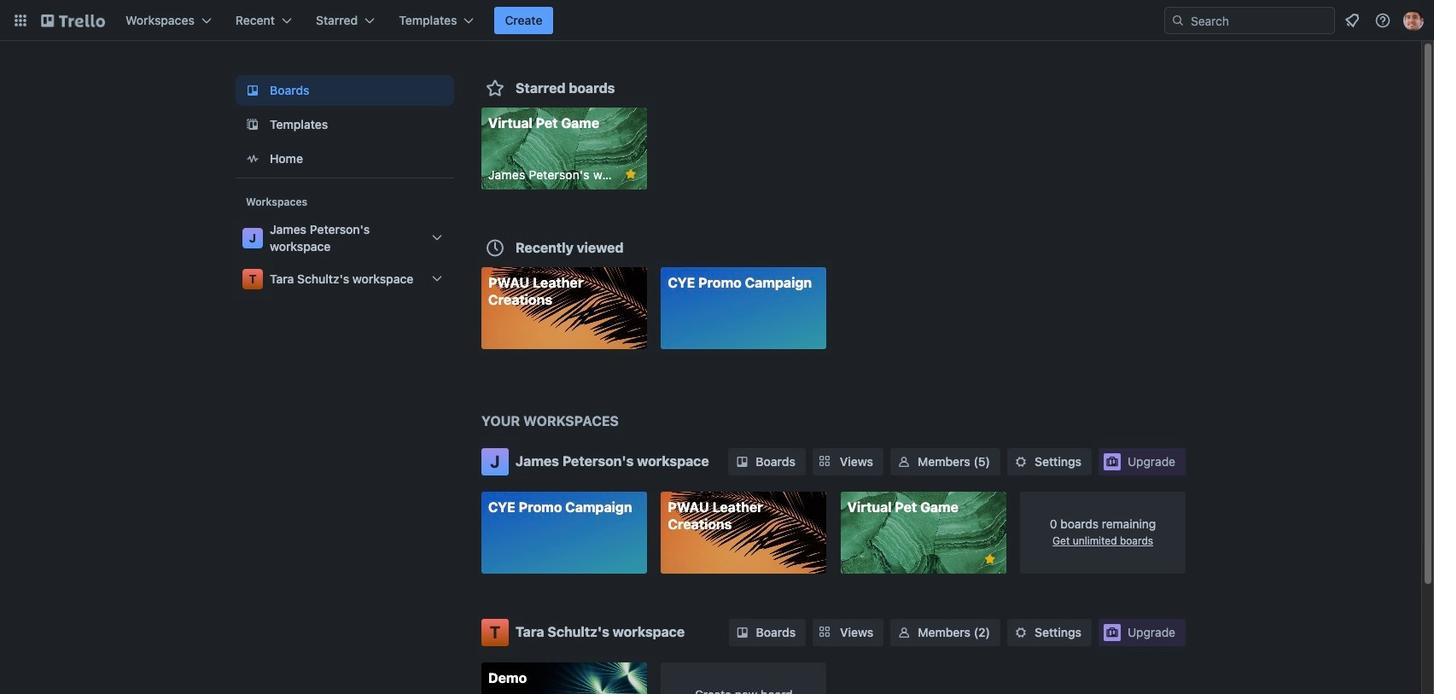 Task type: describe. For each thing, give the bounding box(es) containing it.
search image
[[1172, 14, 1186, 27]]

home image
[[243, 149, 263, 169]]

primary element
[[0, 0, 1435, 41]]

0 notifications image
[[1343, 10, 1363, 31]]

click to unstar this board. it will be removed from your starred list. image
[[623, 167, 639, 182]]



Task type: locate. For each thing, give the bounding box(es) containing it.
board image
[[243, 80, 263, 101]]

Search field
[[1165, 7, 1336, 34]]

0 horizontal spatial sm image
[[896, 624, 913, 641]]

sm image
[[896, 624, 913, 641], [1013, 624, 1030, 641]]

1 sm image from the left
[[896, 624, 913, 641]]

open information menu image
[[1375, 12, 1392, 29]]

back to home image
[[41, 7, 105, 34]]

sm image
[[734, 454, 751, 471], [896, 454, 913, 471], [1013, 454, 1030, 471], [734, 624, 751, 641]]

template board image
[[243, 114, 263, 135]]

james peterson (jamespeterson93) image
[[1404, 10, 1425, 31]]

1 horizontal spatial sm image
[[1013, 624, 1030, 641]]

2 sm image from the left
[[1013, 624, 1030, 641]]



Task type: vqa. For each thing, say whether or not it's contained in the screenshot.
search icon
yes



